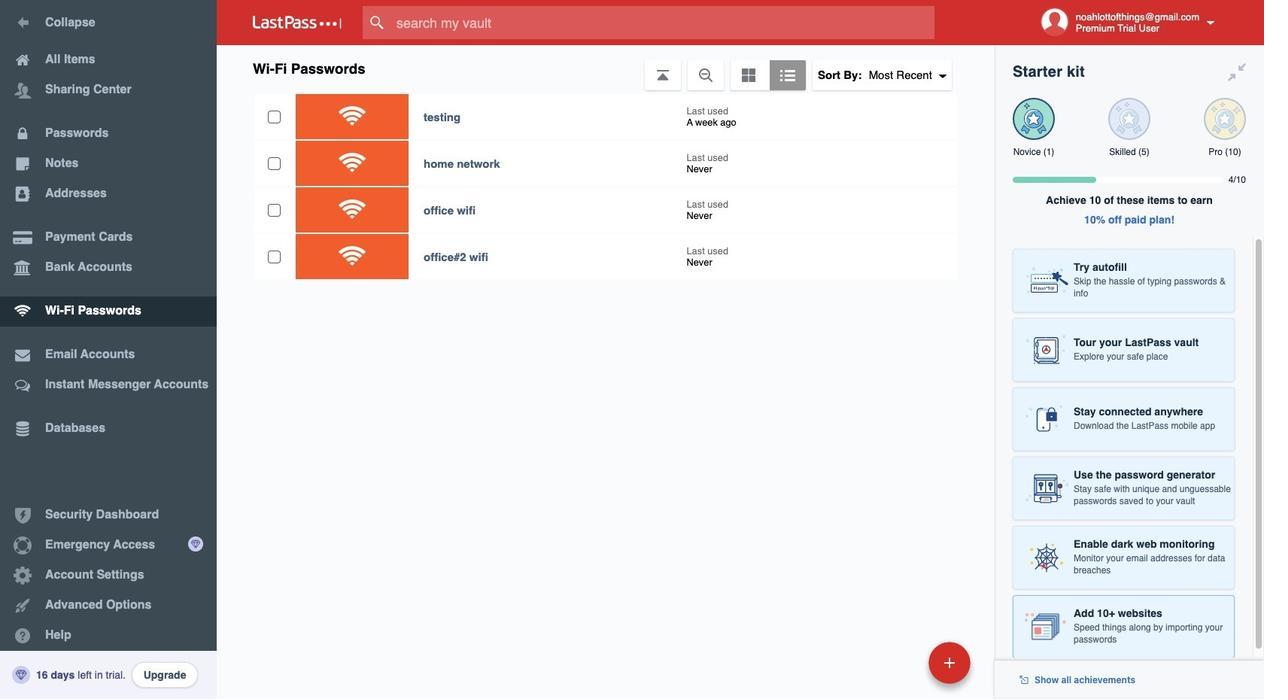 Task type: locate. For each thing, give the bounding box(es) containing it.
main navigation navigation
[[0, 0, 217, 699]]

search my vault text field
[[363, 6, 964, 39]]



Task type: describe. For each thing, give the bounding box(es) containing it.
Search search field
[[363, 6, 964, 39]]

vault options navigation
[[217, 45, 995, 90]]

lastpass image
[[253, 16, 342, 29]]

new item navigation
[[825, 637, 980, 699]]

new item element
[[825, 641, 976, 684]]



